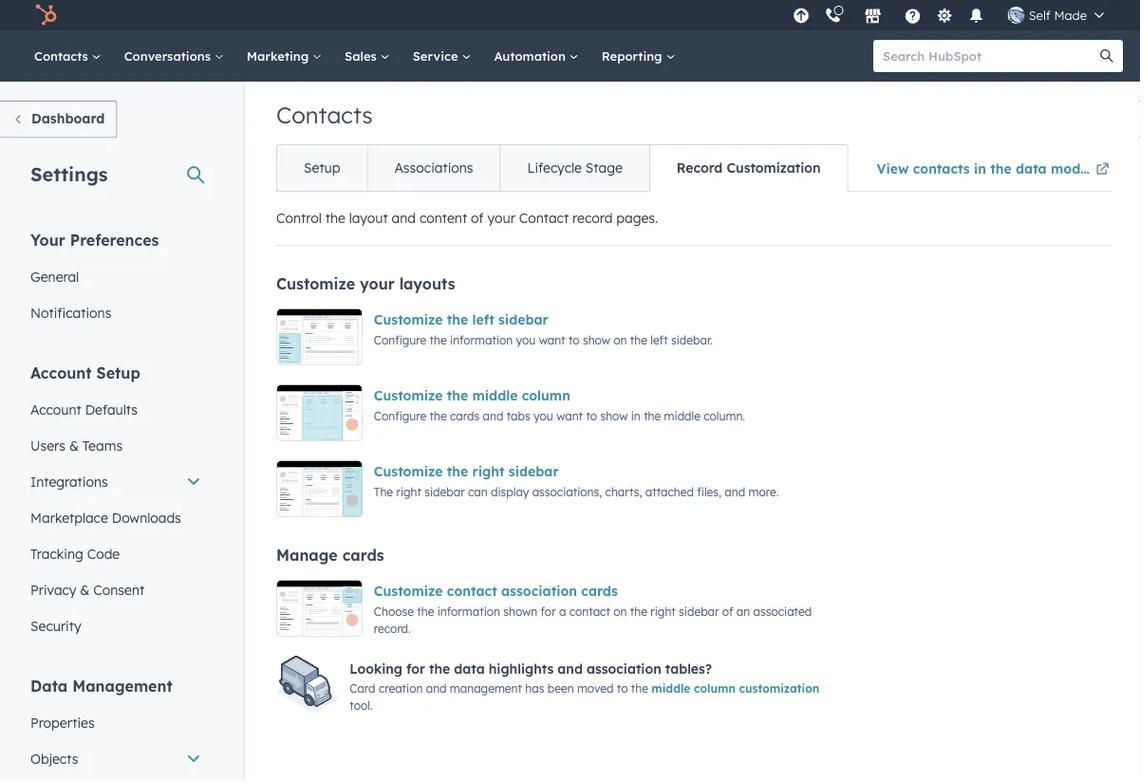 Task type: locate. For each thing, give the bounding box(es) containing it.
1 vertical spatial account
[[30, 401, 81, 418]]

to
[[569, 333, 580, 347], [586, 409, 597, 423], [617, 682, 628, 696]]

customize for customize the middle column configure the cards and tabs you want to show in the middle column.
[[374, 387, 443, 404]]

0 horizontal spatial for
[[406, 660, 425, 677]]

layout
[[349, 210, 388, 226]]

0 vertical spatial right
[[472, 463, 505, 480]]

0 vertical spatial on
[[614, 333, 627, 347]]

for
[[541, 604, 556, 619], [406, 660, 425, 677]]

1 vertical spatial your
[[360, 274, 395, 293]]

1 vertical spatial in
[[631, 409, 641, 423]]

column.
[[704, 409, 745, 423]]

0 vertical spatial information
[[450, 333, 513, 347]]

right right the
[[396, 485, 421, 499]]

customize for customize the left sidebar configure the information you want to show on the left sidebar.
[[374, 311, 443, 328]]

made
[[1054, 7, 1087, 23]]

customize for customize contact association cards choose the information shown for a contact on the right sidebar of an associated record.
[[374, 583, 443, 600]]

and right the files,
[[725, 485, 745, 499]]

1 horizontal spatial cards
[[450, 409, 480, 423]]

right up tables?
[[651, 604, 676, 619]]

card
[[350, 682, 376, 696]]

manage
[[276, 546, 338, 565]]

of right content
[[471, 210, 484, 226]]

for up creation
[[406, 660, 425, 677]]

1 horizontal spatial column
[[694, 682, 736, 696]]

notifications button
[[961, 0, 993, 30]]

information inside customize the left sidebar configure the information you want to show on the left sidebar.
[[450, 333, 513, 347]]

data up management
[[454, 660, 485, 677]]

view contacts in the data model overvie
[[877, 160, 1140, 177]]

link opens in a new window image
[[1096, 159, 1109, 181]]

1 vertical spatial column
[[694, 682, 736, 696]]

1 vertical spatial association
[[587, 660, 662, 677]]

for left the a
[[541, 604, 556, 619]]

0 horizontal spatial column
[[522, 387, 571, 404]]

contacts inside "link"
[[34, 48, 92, 64]]

1 on from the top
[[614, 333, 627, 347]]

contacts down hubspot link
[[34, 48, 92, 64]]

1 horizontal spatial right
[[472, 463, 505, 480]]

of inside customize contact association cards choose the information shown for a contact on the right sidebar of an associated record.
[[722, 604, 733, 619]]

customize
[[276, 274, 355, 293], [374, 311, 443, 328], [374, 387, 443, 404], [374, 463, 443, 480], [374, 583, 443, 600]]

ruby anderson image
[[1008, 7, 1025, 24]]

0 vertical spatial to
[[569, 333, 580, 347]]

pages.
[[616, 210, 658, 226]]

column up tabs
[[522, 387, 571, 404]]

0 vertical spatial account
[[30, 363, 92, 382]]

configure inside customize the middle column configure the cards and tabs you want to show in the middle column.
[[374, 409, 427, 423]]

information for customize your layouts
[[450, 333, 513, 347]]

integrations button
[[19, 464, 213, 500]]

attached
[[645, 485, 694, 499]]

1 vertical spatial you
[[534, 409, 553, 423]]

1 horizontal spatial in
[[974, 160, 986, 177]]

contact up highlights
[[447, 583, 497, 600]]

2 configure from the top
[[374, 409, 427, 423]]

left left sidebar.
[[651, 333, 668, 347]]

of
[[471, 210, 484, 226], [722, 604, 733, 619]]

files,
[[697, 485, 722, 499]]

0 vertical spatial &
[[69, 437, 79, 454]]

customize down "customize the left sidebar" "button"
[[374, 387, 443, 404]]

in up 'charts,'
[[631, 409, 641, 423]]

& right the users
[[69, 437, 79, 454]]

0 horizontal spatial cards
[[342, 546, 384, 565]]

self
[[1029, 7, 1051, 23]]

self made
[[1029, 7, 1087, 23]]

users & teams
[[30, 437, 123, 454]]

automation
[[494, 48, 569, 64]]

contacts up setup link
[[276, 101, 373, 129]]

display
[[491, 485, 529, 499]]

view
[[877, 160, 909, 177]]

associations,
[[532, 485, 602, 499]]

0 vertical spatial column
[[522, 387, 571, 404]]

right
[[472, 463, 505, 480], [396, 485, 421, 499], [651, 604, 676, 619]]

associations link
[[367, 145, 500, 191]]

&
[[69, 437, 79, 454], [80, 582, 90, 598]]

& right privacy
[[80, 582, 90, 598]]

2 horizontal spatial cards
[[581, 583, 618, 600]]

link opens in a new window image
[[1096, 163, 1109, 177]]

middle up tabs
[[472, 387, 518, 404]]

0 vertical spatial association
[[501, 583, 577, 600]]

setup up account defaults link
[[96, 363, 140, 382]]

0 horizontal spatial to
[[569, 333, 580, 347]]

0 vertical spatial setup
[[304, 160, 340, 176]]

configure down customize the middle column button
[[374, 409, 427, 423]]

0 vertical spatial contacts
[[34, 48, 92, 64]]

sidebar up customize the middle column button
[[498, 311, 549, 328]]

1 vertical spatial for
[[406, 660, 425, 677]]

0 vertical spatial for
[[541, 604, 556, 619]]

data left model
[[1016, 160, 1047, 177]]

account up the users
[[30, 401, 81, 418]]

middle
[[472, 387, 518, 404], [664, 409, 701, 423], [652, 682, 691, 696]]

1 horizontal spatial contact
[[569, 604, 610, 619]]

customize the middle column configure the cards and tabs you want to show in the middle column.
[[374, 387, 745, 423]]

on inside customize contact association cards choose the information shown for a contact on the right sidebar of an associated record.
[[614, 604, 627, 619]]

setup
[[304, 160, 340, 176], [96, 363, 140, 382]]

data
[[30, 677, 68, 695]]

and left tabs
[[483, 409, 504, 423]]

marketplaces image
[[865, 9, 882, 26]]

1 horizontal spatial your
[[488, 210, 515, 226]]

information
[[450, 333, 513, 347], [437, 604, 500, 619]]

0 vertical spatial contact
[[447, 583, 497, 600]]

your left layouts
[[360, 274, 395, 293]]

1 vertical spatial configure
[[374, 409, 427, 423]]

looking for the data highlights and association tables? card creation and management has been moved to the middle column customization tool.
[[350, 660, 820, 713]]

of left an
[[722, 604, 733, 619]]

and right creation
[[426, 682, 447, 696]]

sidebar up display
[[509, 463, 559, 480]]

association up moved
[[587, 660, 662, 677]]

information down customize contact association cards button
[[437, 604, 500, 619]]

calling icon button
[[817, 3, 850, 28]]

1 horizontal spatial of
[[722, 604, 733, 619]]

show up customize the right sidebar the right sidebar can display associations, charts, attached files, and more.
[[600, 409, 628, 423]]

want right tabs
[[557, 409, 583, 423]]

to inside customize the left sidebar configure the information you want to show on the left sidebar.
[[569, 333, 580, 347]]

for inside looking for the data highlights and association tables? card creation and management has been moved to the middle column customization tool.
[[406, 660, 425, 677]]

customize inside customize the right sidebar the right sidebar can display associations, charts, attached files, and more.
[[374, 463, 443, 480]]

tables?
[[665, 660, 712, 677]]

1 account from the top
[[30, 363, 92, 382]]

account up the account defaults
[[30, 363, 92, 382]]

overvie
[[1096, 160, 1140, 177]]

0 horizontal spatial of
[[471, 210, 484, 226]]

customize the middle column button
[[374, 385, 571, 407]]

information inside customize contact association cards choose the information shown for a contact on the right sidebar of an associated record.
[[437, 604, 500, 619]]

manage cards
[[276, 546, 384, 565]]

0 horizontal spatial data
[[454, 660, 485, 677]]

0 vertical spatial want
[[539, 333, 565, 347]]

0 horizontal spatial contacts
[[34, 48, 92, 64]]

customize inside customize the left sidebar configure the information you want to show on the left sidebar.
[[374, 311, 443, 328]]

0 horizontal spatial left
[[472, 311, 494, 328]]

management
[[450, 682, 522, 696]]

1 vertical spatial want
[[557, 409, 583, 423]]

0 horizontal spatial association
[[501, 583, 577, 600]]

customize for customize the right sidebar the right sidebar can display associations, charts, attached files, and more.
[[374, 463, 443, 480]]

setup inside account setup element
[[96, 363, 140, 382]]

privacy & consent link
[[19, 572, 213, 608]]

sidebar left an
[[679, 604, 719, 619]]

configure
[[374, 333, 427, 347], [374, 409, 427, 423]]

contact right the a
[[569, 604, 610, 619]]

choose
[[374, 604, 414, 619]]

lifecycle
[[527, 160, 582, 176]]

left up customize the middle column button
[[472, 311, 494, 328]]

associated
[[753, 604, 812, 619]]

account
[[30, 363, 92, 382], [30, 401, 81, 418]]

has
[[525, 682, 544, 696]]

1 vertical spatial setup
[[96, 363, 140, 382]]

notifications image
[[968, 9, 985, 26]]

information down "customize the left sidebar" "button"
[[450, 333, 513, 347]]

you down "customize the left sidebar" "button"
[[516, 333, 536, 347]]

1 horizontal spatial to
[[586, 409, 597, 423]]

account for account defaults
[[30, 401, 81, 418]]

show up customize the middle column configure the cards and tabs you want to show in the middle column.
[[583, 333, 610, 347]]

on for manage cards
[[614, 604, 627, 619]]

customize inside customize contact association cards choose the information shown for a contact on the right sidebar of an associated record.
[[374, 583, 443, 600]]

on inside customize the left sidebar configure the information you want to show on the left sidebar.
[[614, 333, 627, 347]]

cards
[[450, 409, 480, 423], [342, 546, 384, 565], [581, 583, 618, 600]]

reporting
[[602, 48, 666, 64]]

middle left "column." on the bottom of page
[[664, 409, 701, 423]]

0 vertical spatial data
[[1016, 160, 1047, 177]]

you right tabs
[[534, 409, 553, 423]]

setup up control
[[304, 160, 340, 176]]

want
[[539, 333, 565, 347], [557, 409, 583, 423]]

objects button
[[19, 741, 213, 777]]

data management element
[[19, 676, 213, 780]]

2 on from the top
[[614, 604, 627, 619]]

1 horizontal spatial &
[[80, 582, 90, 598]]

0 vertical spatial cards
[[450, 409, 480, 423]]

1 vertical spatial contacts
[[276, 101, 373, 129]]

customize up the
[[374, 463, 443, 480]]

properties
[[30, 714, 95, 731]]

tool.
[[350, 699, 373, 713]]

account for account setup
[[30, 363, 92, 382]]

customize for customize your layouts
[[276, 274, 355, 293]]

layouts
[[399, 274, 455, 293]]

0 horizontal spatial &
[[69, 437, 79, 454]]

code
[[87, 545, 120, 562]]

contacts
[[34, 48, 92, 64], [276, 101, 373, 129]]

1 configure from the top
[[374, 333, 427, 347]]

2 vertical spatial middle
[[652, 682, 691, 696]]

customize down layouts
[[374, 311, 443, 328]]

1 vertical spatial to
[[586, 409, 597, 423]]

1 vertical spatial show
[[600, 409, 628, 423]]

contact
[[447, 583, 497, 600], [569, 604, 610, 619]]

customize down control
[[276, 274, 355, 293]]

2 vertical spatial cards
[[581, 583, 618, 600]]

customize up choose
[[374, 583, 443, 600]]

show inside customize the left sidebar configure the information you want to show on the left sidebar.
[[583, 333, 610, 347]]

middle column customization button
[[652, 682, 820, 696]]

marketplace
[[30, 509, 108, 526]]

in
[[974, 160, 986, 177], [631, 409, 641, 423]]

your preferences
[[30, 230, 159, 249]]

on right the a
[[614, 604, 627, 619]]

1 horizontal spatial setup
[[304, 160, 340, 176]]

in right contacts
[[974, 160, 986, 177]]

want up customize the middle column configure the cards and tabs you want to show in the middle column.
[[539, 333, 565, 347]]

to up customize the middle column configure the cards and tabs you want to show in the middle column.
[[569, 333, 580, 347]]

and
[[392, 210, 416, 226], [483, 409, 504, 423], [725, 485, 745, 499], [558, 660, 583, 677], [426, 682, 447, 696]]

users
[[30, 437, 65, 454]]

column
[[522, 387, 571, 404], [694, 682, 736, 696]]

1 vertical spatial right
[[396, 485, 421, 499]]

middle down tables?
[[652, 682, 691, 696]]

data
[[1016, 160, 1047, 177], [454, 660, 485, 677]]

0 vertical spatial configure
[[374, 333, 427, 347]]

2 vertical spatial to
[[617, 682, 628, 696]]

1 vertical spatial of
[[722, 604, 733, 619]]

and inside customize the middle column configure the cards and tabs you want to show in the middle column.
[[483, 409, 504, 423]]

1 vertical spatial &
[[80, 582, 90, 598]]

right inside customize contact association cards choose the information shown for a contact on the right sidebar of an associated record.
[[651, 604, 676, 619]]

in inside customize the middle column configure the cards and tabs you want to show in the middle column.
[[631, 409, 641, 423]]

to inside looking for the data highlights and association tables? card creation and management has been moved to the middle column customization tool.
[[617, 682, 628, 696]]

right up can on the left bottom
[[472, 463, 505, 480]]

configure down layouts
[[374, 333, 427, 347]]

contacts link
[[23, 30, 113, 82]]

0 horizontal spatial in
[[631, 409, 641, 423]]

marketplace downloads link
[[19, 500, 213, 536]]

for inside customize contact association cards choose the information shown for a contact on the right sidebar of an associated record.
[[541, 604, 556, 619]]

0 vertical spatial show
[[583, 333, 610, 347]]

record customization link
[[649, 145, 847, 191]]

the
[[991, 160, 1012, 177], [325, 210, 345, 226], [447, 311, 468, 328], [430, 333, 447, 347], [630, 333, 647, 347], [447, 387, 468, 404], [430, 409, 447, 423], [644, 409, 661, 423], [447, 463, 468, 480], [417, 604, 434, 619], [630, 604, 647, 619], [429, 660, 450, 677], [631, 682, 648, 696]]

to up customize the right sidebar the right sidebar can display associations, charts, attached files, and more.
[[586, 409, 597, 423]]

cards inside customize the middle column configure the cards and tabs you want to show in the middle column.
[[450, 409, 480, 423]]

privacy & consent
[[30, 582, 144, 598]]

your left the contact at the left
[[488, 210, 515, 226]]

0 vertical spatial in
[[974, 160, 986, 177]]

1 vertical spatial contact
[[569, 604, 610, 619]]

2 vertical spatial right
[[651, 604, 676, 619]]

0 vertical spatial you
[[516, 333, 536, 347]]

& inside 'link'
[[80, 582, 90, 598]]

association inside customize contact association cards choose the information shown for a contact on the right sidebar of an associated record.
[[501, 583, 577, 600]]

1 horizontal spatial contacts
[[276, 101, 373, 129]]

column down tables?
[[694, 682, 736, 696]]

customize inside customize the middle column configure the cards and tabs you want to show in the middle column.
[[374, 387, 443, 404]]

on
[[614, 333, 627, 347], [614, 604, 627, 619]]

service link
[[401, 30, 483, 82]]

calling icon image
[[825, 7, 842, 24]]

1 horizontal spatial association
[[587, 660, 662, 677]]

sidebar
[[498, 311, 549, 328], [509, 463, 559, 480], [425, 485, 465, 499], [679, 604, 719, 619]]

configure inside customize the left sidebar configure the information you want to show on the left sidebar.
[[374, 333, 427, 347]]

2 horizontal spatial to
[[617, 682, 628, 696]]

0 vertical spatial middle
[[472, 387, 518, 404]]

settings image
[[936, 8, 953, 25]]

navigation
[[276, 144, 848, 192]]

1 vertical spatial on
[[614, 604, 627, 619]]

account setup element
[[19, 362, 213, 644]]

to right moved
[[617, 682, 628, 696]]

on left sidebar.
[[614, 333, 627, 347]]

association up 'shown'
[[501, 583, 577, 600]]

0 horizontal spatial your
[[360, 274, 395, 293]]

association
[[501, 583, 577, 600], [587, 660, 662, 677]]

1 vertical spatial information
[[437, 604, 500, 619]]

self made menu
[[788, 0, 1118, 30]]

1 vertical spatial data
[[454, 660, 485, 677]]

1 horizontal spatial for
[[541, 604, 556, 619]]

2 horizontal spatial right
[[651, 604, 676, 619]]

0 horizontal spatial setup
[[96, 363, 140, 382]]

marketplace downloads
[[30, 509, 181, 526]]

1 horizontal spatial left
[[651, 333, 668, 347]]

2 account from the top
[[30, 401, 81, 418]]



Task type: describe. For each thing, give the bounding box(es) containing it.
a
[[559, 604, 566, 619]]

customize the left sidebar configure the information you want to show on the left sidebar.
[[374, 311, 713, 347]]

sidebar.
[[671, 333, 713, 347]]

integrations
[[30, 473, 108, 490]]

content
[[420, 210, 467, 226]]

cards inside customize contact association cards choose the information shown for a contact on the right sidebar of an associated record.
[[581, 583, 618, 600]]

navigation containing setup
[[276, 144, 848, 192]]

and inside customize the right sidebar the right sidebar can display associations, charts, attached files, and more.
[[725, 485, 745, 499]]

want inside customize the middle column configure the cards and tabs you want to show in the middle column.
[[557, 409, 583, 423]]

hubspot image
[[34, 4, 57, 27]]

association inside looking for the data highlights and association tables? card creation and management has been moved to the middle column customization tool.
[[587, 660, 662, 677]]

sidebar inside customize the left sidebar configure the information you want to show on the left sidebar.
[[498, 311, 549, 328]]

downloads
[[112, 509, 181, 526]]

more.
[[749, 485, 779, 499]]

self made button
[[997, 0, 1116, 30]]

general
[[30, 268, 79, 285]]

shown
[[504, 604, 538, 619]]

0 vertical spatial your
[[488, 210, 515, 226]]

your
[[30, 230, 65, 249]]

teams
[[82, 437, 123, 454]]

want inside customize the left sidebar configure the information you want to show on the left sidebar.
[[539, 333, 565, 347]]

information for manage cards
[[437, 604, 500, 619]]

& for privacy
[[80, 582, 90, 598]]

marketing
[[247, 48, 312, 64]]

account defaults
[[30, 401, 138, 418]]

the
[[374, 485, 393, 499]]

customization
[[739, 682, 820, 696]]

1 vertical spatial middle
[[664, 409, 701, 423]]

stage
[[586, 160, 623, 176]]

looking
[[350, 660, 403, 677]]

record customization
[[677, 160, 821, 176]]

search button
[[1091, 40, 1123, 72]]

lifecycle stage
[[527, 160, 623, 176]]

tracking code link
[[19, 536, 213, 572]]

upgrade image
[[793, 8, 810, 25]]

customization
[[727, 160, 821, 176]]

properties link
[[19, 705, 213, 741]]

charts,
[[605, 485, 642, 499]]

sidebar inside customize contact association cards choose the information shown for a contact on the right sidebar of an associated record.
[[679, 604, 719, 619]]

lifecycle stage link
[[500, 145, 649, 191]]

customize contact association cards choose the information shown for a contact on the right sidebar of an associated record.
[[374, 583, 812, 636]]

help button
[[897, 0, 929, 30]]

model
[[1051, 160, 1092, 177]]

conversations
[[124, 48, 214, 64]]

objects
[[30, 751, 78, 767]]

tabs
[[507, 409, 530, 423]]

customize the left sidebar button
[[374, 309, 549, 331]]

record
[[677, 160, 723, 176]]

privacy
[[30, 582, 76, 598]]

upgrade link
[[790, 5, 813, 25]]

1 vertical spatial left
[[651, 333, 668, 347]]

preferences
[[70, 230, 159, 249]]

settings link
[[933, 5, 957, 25]]

Search HubSpot search field
[[874, 40, 1106, 72]]

moved
[[577, 682, 614, 696]]

the inside customize the right sidebar the right sidebar can display associations, charts, attached files, and more.
[[447, 463, 468, 480]]

data inside looking for the data highlights and association tables? card creation and management has been moved to the middle column customization tool.
[[454, 660, 485, 677]]

sidebar down 'customize the right sidebar' button
[[425, 485, 465, 499]]

can
[[468, 485, 488, 499]]

marketplaces button
[[853, 0, 893, 30]]

users & teams link
[[19, 428, 213, 464]]

configure for customize the middle column
[[374, 409, 427, 423]]

0 horizontal spatial contact
[[447, 583, 497, 600]]

to inside customize the middle column configure the cards and tabs you want to show in the middle column.
[[586, 409, 597, 423]]

security
[[30, 618, 81, 634]]

an
[[737, 604, 750, 619]]

control the layout and content of your contact record pages.
[[276, 210, 658, 226]]

sales link
[[333, 30, 401, 82]]

your preferences element
[[19, 229, 213, 331]]

setup inside setup link
[[304, 160, 340, 176]]

0 horizontal spatial right
[[396, 485, 421, 499]]

view contacts in the data model overvie link
[[877, 148, 1140, 191]]

associations
[[394, 160, 473, 176]]

management
[[72, 677, 173, 695]]

security link
[[19, 608, 213, 644]]

column inside looking for the data highlights and association tables? card creation and management has been moved to the middle column customization tool.
[[694, 682, 736, 696]]

you inside customize the left sidebar configure the information you want to show on the left sidebar.
[[516, 333, 536, 347]]

on for customize your layouts
[[614, 333, 627, 347]]

conversations link
[[113, 30, 235, 82]]

general link
[[19, 259, 213, 295]]

middle inside looking for the data highlights and association tables? card creation and management has been moved to the middle column customization tool.
[[652, 682, 691, 696]]

you inside customize the middle column configure the cards and tabs you want to show in the middle column.
[[534, 409, 553, 423]]

service
[[413, 48, 462, 64]]

marketing link
[[235, 30, 333, 82]]

customize the right sidebar the right sidebar can display associations, charts, attached files, and more.
[[374, 463, 779, 499]]

account defaults link
[[19, 392, 213, 428]]

automation link
[[483, 30, 590, 82]]

notifications link
[[19, 295, 213, 331]]

0 vertical spatial of
[[471, 210, 484, 226]]

and right layout
[[392, 210, 416, 226]]

show inside customize the middle column configure the cards and tabs you want to show in the middle column.
[[600, 409, 628, 423]]

& for users
[[69, 437, 79, 454]]

reporting link
[[590, 30, 687, 82]]

contact
[[519, 210, 569, 226]]

account setup
[[30, 363, 140, 382]]

dashboard
[[31, 110, 105, 127]]

search image
[[1100, 49, 1114, 63]]

customize your layouts
[[276, 274, 455, 293]]

setup link
[[277, 145, 367, 191]]

help image
[[905, 9, 922, 26]]

consent
[[93, 582, 144, 598]]

and up "been"
[[558, 660, 583, 677]]

0 vertical spatial left
[[472, 311, 494, 328]]

customize contact association cards button
[[374, 580, 618, 603]]

1 vertical spatial cards
[[342, 546, 384, 565]]

configure for customize the left sidebar
[[374, 333, 427, 347]]

column inside customize the middle column configure the cards and tabs you want to show in the middle column.
[[522, 387, 571, 404]]

tracking code
[[30, 545, 120, 562]]

1 horizontal spatial data
[[1016, 160, 1047, 177]]

tracking
[[30, 545, 83, 562]]

notifications
[[30, 304, 111, 321]]

control
[[276, 210, 322, 226]]



Task type: vqa. For each thing, say whether or not it's contained in the screenshot.
Type
no



